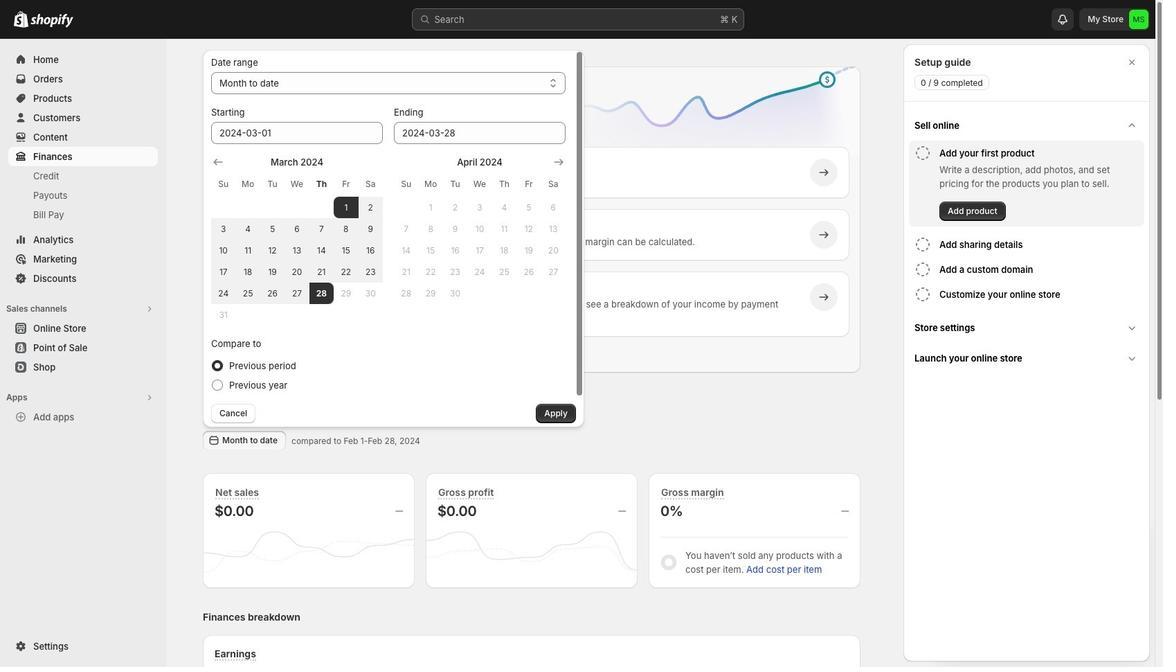 Task type: locate. For each thing, give the bounding box(es) containing it.
0 horizontal spatial sunday element
[[211, 172, 236, 197]]

select a plan image
[[233, 166, 247, 179]]

1 friday element from the left
[[334, 172, 359, 197]]

0 horizontal spatial shopify image
[[14, 11, 28, 28]]

1 horizontal spatial thursday element
[[492, 172, 517, 197]]

1 horizontal spatial monday element
[[419, 172, 443, 197]]

0 horizontal spatial monday element
[[236, 172, 260, 197]]

shopify image
[[14, 11, 28, 28], [30, 14, 73, 28]]

thursday element
[[309, 172, 334, 197], [492, 172, 517, 197]]

0 horizontal spatial grid
[[211, 155, 383, 326]]

2 tuesday element from the left
[[443, 172, 468, 197]]

0 horizontal spatial tuesday element
[[260, 172, 285, 197]]

mark customize your online store as done image
[[915, 286, 932, 303]]

0 horizontal spatial saturday element
[[359, 172, 383, 197]]

monday element
[[236, 172, 260, 197], [419, 172, 443, 197]]

1 horizontal spatial saturday element
[[541, 172, 566, 197]]

friday element
[[334, 172, 359, 197], [517, 172, 541, 197]]

tuesday element
[[260, 172, 285, 197], [443, 172, 468, 197]]

1 horizontal spatial friday element
[[517, 172, 541, 197]]

None text field
[[211, 122, 383, 144]]

dialog
[[904, 44, 1151, 662]]

grid
[[211, 155, 383, 326], [394, 155, 566, 304]]

mark add a custom domain as done image
[[915, 261, 932, 278]]

1 horizontal spatial grid
[[394, 155, 566, 304]]

2 wednesday element from the left
[[468, 172, 492, 197]]

saturday element
[[359, 172, 383, 197], [541, 172, 566, 197]]

2 thursday element from the left
[[492, 172, 517, 197]]

0 horizontal spatial thursday element
[[309, 172, 334, 197]]

2 grid from the left
[[394, 155, 566, 304]]

2 sunday element from the left
[[394, 172, 419, 197]]

sunday element for 'wednesday' element for 2nd saturday element from left
[[394, 172, 419, 197]]

None text field
[[394, 122, 566, 144]]

1 horizontal spatial wednesday element
[[468, 172, 492, 197]]

2 friday element from the left
[[517, 172, 541, 197]]

1 sunday element from the left
[[211, 172, 236, 197]]

monday element for sunday element associated with 'wednesday' element for 2nd saturday element from left
[[419, 172, 443, 197]]

0 horizontal spatial wednesday element
[[285, 172, 309, 197]]

1 tuesday element from the left
[[260, 172, 285, 197]]

line chart image
[[547, 64, 864, 177]]

1 horizontal spatial tuesday element
[[443, 172, 468, 197]]

wednesday element
[[285, 172, 309, 197], [468, 172, 492, 197]]

1 monday element from the left
[[236, 172, 260, 197]]

sunday element
[[211, 172, 236, 197], [394, 172, 419, 197]]

2 monday element from the left
[[419, 172, 443, 197]]

1 horizontal spatial sunday element
[[394, 172, 419, 197]]

1 thursday element from the left
[[309, 172, 334, 197]]

1 wednesday element from the left
[[285, 172, 309, 197]]

1 grid from the left
[[211, 155, 383, 326]]

wednesday element for 2nd saturday element from left
[[468, 172, 492, 197]]

0 horizontal spatial friday element
[[334, 172, 359, 197]]

friday element for 2nd saturday element from left
[[517, 172, 541, 197]]



Task type: describe. For each thing, give the bounding box(es) containing it.
tuesday element for monday element associated with sunday element corresponding to second saturday element from right 'wednesday' element
[[260, 172, 285, 197]]

friday element for second saturday element from right
[[334, 172, 359, 197]]

tuesday element for monday element corresponding to sunday element associated with 'wednesday' element for 2nd saturday element from left
[[443, 172, 468, 197]]

wednesday element for second saturday element from right
[[285, 172, 309, 197]]

2 saturday element from the left
[[541, 172, 566, 197]]

set up shopify payments image
[[233, 290, 247, 304]]

my store image
[[1130, 10, 1149, 29]]

monday element for sunday element corresponding to second saturday element from right 'wednesday' element
[[236, 172, 260, 197]]

thursday element for second saturday element from right 'wednesday' element
[[309, 172, 334, 197]]

1 saturday element from the left
[[359, 172, 383, 197]]

mark add sharing details as done image
[[915, 236, 932, 253]]

thursday element for 'wednesday' element for 2nd saturday element from left
[[492, 172, 517, 197]]

add your first product image
[[233, 228, 247, 242]]

1 horizontal spatial shopify image
[[30, 14, 73, 28]]

sunday element for second saturday element from right 'wednesday' element
[[211, 172, 236, 197]]

mark add your first product as done image
[[915, 145, 932, 161]]



Task type: vqa. For each thing, say whether or not it's contained in the screenshot.
right Thursday ELEMENT
yes



